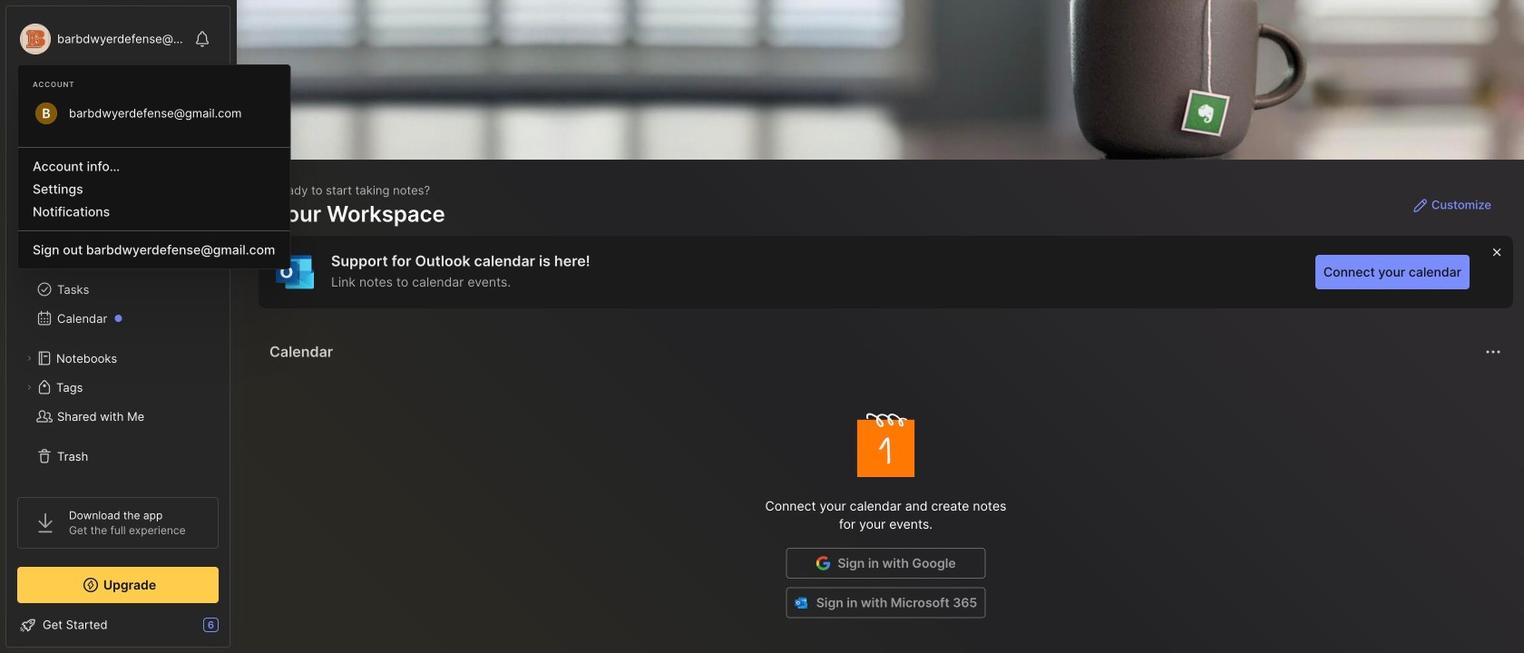 Task type: describe. For each thing, give the bounding box(es) containing it.
Search text field
[[50, 93, 195, 110]]

click to collapse image
[[229, 620, 243, 642]]

Help and Learning task checklist field
[[6, 611, 230, 640]]

more actions image
[[1483, 341, 1504, 363]]

expand notebooks image
[[24, 353, 34, 364]]

main element
[[0, 0, 236, 653]]

More actions field
[[1481, 339, 1506, 365]]



Task type: vqa. For each thing, say whether or not it's contained in the screenshot.
Expand Notebooks image
yes



Task type: locate. For each thing, give the bounding box(es) containing it.
Account field
[[17, 21, 185, 57]]

None search field
[[50, 90, 195, 112]]

expand tags image
[[24, 382, 34, 393]]

tree
[[6, 177, 230, 482]]

dropdown list menu
[[18, 140, 290, 261]]

none search field inside main 'element'
[[50, 90, 195, 112]]

tree inside main 'element'
[[6, 177, 230, 482]]



